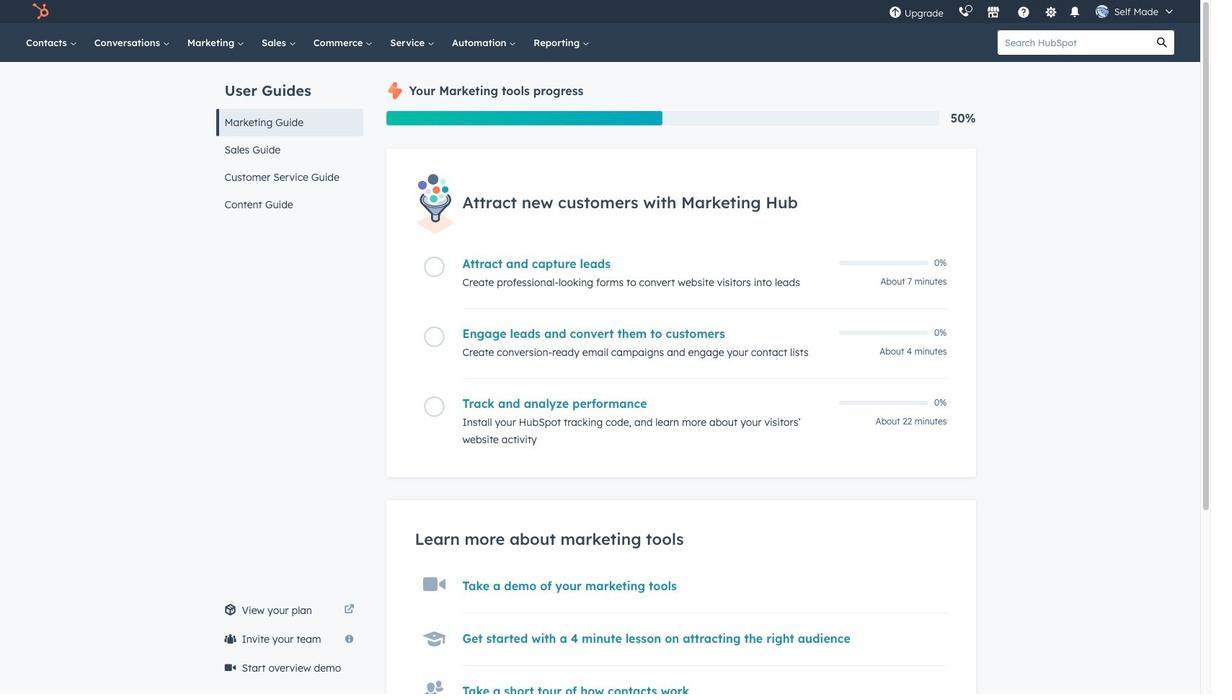 Task type: vqa. For each thing, say whether or not it's contained in the screenshot.
MENU
yes



Task type: describe. For each thing, give the bounding box(es) containing it.
1 link opens in a new window image from the top
[[344, 602, 355, 620]]

2 link opens in a new window image from the top
[[344, 605, 355, 616]]

user guides element
[[216, 62, 363, 219]]



Task type: locate. For each thing, give the bounding box(es) containing it.
link opens in a new window image
[[344, 602, 355, 620], [344, 605, 355, 616]]

Search HubSpot search field
[[998, 30, 1151, 55]]

ruby anderson image
[[1096, 5, 1109, 18]]

menu
[[882, 0, 1184, 23]]

progress bar
[[386, 111, 663, 126]]

marketplaces image
[[987, 6, 1000, 19]]



